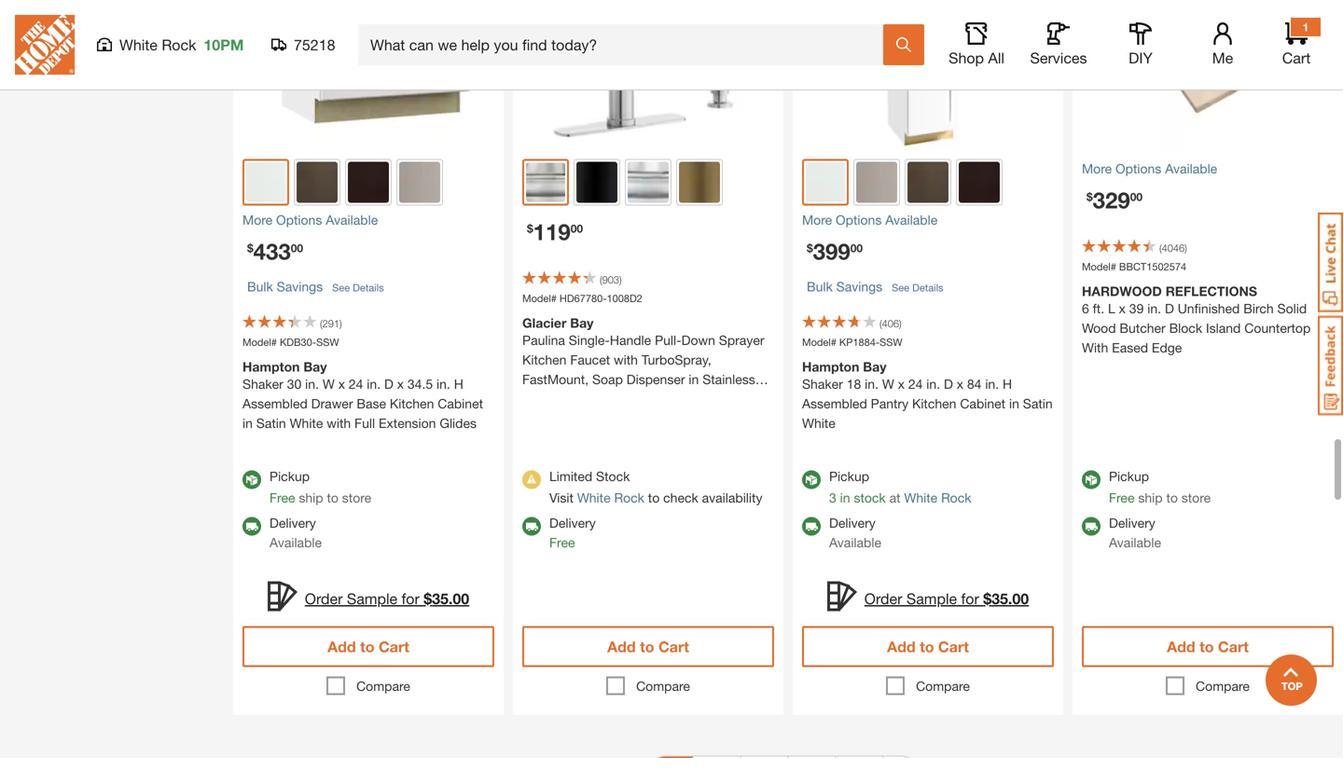 Task type: locate. For each thing, give the bounding box(es) containing it.
sprayer
[[719, 333, 765, 348]]

2 horizontal spatial more
[[1082, 161, 1112, 176]]

cabinet inside hampton bay shaker 18 in. w x 24 in. d x 84 in. h assembled pantry kitchen cabinet in satin white
[[961, 396, 1006, 412]]

1 horizontal spatial see
[[892, 282, 910, 294]]

bay down the kdb30-
[[304, 359, 327, 375]]

more options available
[[1082, 161, 1218, 176], [243, 212, 378, 228], [803, 212, 938, 228]]

bay up the single-
[[570, 315, 594, 331]]

rock left 10pm
[[162, 36, 196, 54]]

more options available link up ( 4046 )
[[1082, 159, 1334, 179]]

bay inside hampton bay shaker 18 in. w x 24 in. d x 84 in. h assembled pantry kitchen cabinet in satin white
[[863, 359, 887, 375]]

10pm
[[204, 36, 244, 54]]

white down drawer at left
[[290, 416, 323, 431]]

2 24 from the left
[[909, 377, 923, 392]]

with down handle
[[614, 352, 638, 368]]

1 cabinet from the left
[[438, 396, 483, 412]]

bulk down 399
[[807, 279, 833, 294]]

see details button up 291
[[332, 271, 384, 306]]

) for 18
[[900, 318, 902, 330]]

1 delivery available from the left
[[270, 516, 322, 551]]

white down stock
[[577, 490, 611, 506]]

with down drawer at left
[[327, 416, 351, 431]]

2 add to cart button from the left
[[523, 627, 775, 668]]

2 35.00 from the left
[[992, 590, 1029, 608]]

bulk savings see details up ( 406 )
[[807, 279, 944, 294]]

h inside hampton bay shaker 18 in. w x 24 in. d x 84 in. h assembled pantry kitchen cabinet in satin white
[[1003, 377, 1013, 392]]

1 horizontal spatial shaker
[[803, 377, 843, 392]]

2 delivery available from the left
[[830, 516, 882, 551]]

2 horizontal spatial rock
[[942, 490, 972, 506]]

1 horizontal spatial more
[[803, 212, 833, 228]]

white left 10pm
[[119, 36, 158, 54]]

available shipping image
[[243, 517, 261, 536], [803, 517, 821, 536], [1082, 517, 1101, 536]]

( 406 )
[[880, 318, 902, 330]]

1 horizontal spatial bay
[[570, 315, 594, 331]]

compare for shaker 18 in. w x 24 in. d x 84 in. h assembled pantry kitchen cabinet in satin white
[[916, 679, 970, 694]]

1 horizontal spatial bulk
[[807, 279, 833, 294]]

0 horizontal spatial assembled
[[243, 396, 308, 412]]

1 hampton from the left
[[243, 359, 300, 375]]

2 add to cart from the left
[[608, 638, 689, 656]]

2 horizontal spatial bay
[[863, 359, 887, 375]]

store for island
[[1182, 490, 1211, 506]]

java image right brindle icon
[[959, 162, 1000, 203]]

bulk for 433
[[247, 279, 273, 294]]

2 cabinet from the left
[[961, 396, 1006, 412]]

model#
[[1082, 261, 1117, 273], [523, 293, 557, 305], [243, 336, 277, 349], [803, 336, 837, 349]]

fastmount,
[[523, 372, 589, 387]]

1 delivery from the left
[[270, 516, 316, 531]]

1 available for pickup image from the left
[[803, 471, 821, 489]]

bay
[[570, 315, 594, 331], [304, 359, 327, 375], [863, 359, 887, 375]]

30
[[287, 377, 302, 392]]

0 horizontal spatial white rock link
[[577, 490, 645, 506]]

$ for 329
[[1087, 190, 1093, 203]]

shaker inside hampton bay shaker 18 in. w x 24 in. d x 84 in. h assembled pantry kitchen cabinet in satin white
[[803, 377, 843, 392]]

4 add to cart from the left
[[1168, 638, 1249, 656]]

( for 18
[[880, 318, 882, 330]]

2 order sample for $ 35.00 from the left
[[865, 590, 1029, 608]]

ssw down the 406
[[880, 336, 903, 349]]

24 up pantry
[[909, 377, 923, 392]]

1 horizontal spatial sample
[[907, 590, 958, 608]]

bulk savings see details up 291
[[247, 279, 384, 294]]

ssw for 433
[[316, 336, 339, 349]]

0 horizontal spatial available shipping image
[[243, 517, 261, 536]]

2 see from the left
[[892, 282, 910, 294]]

kp1884-
[[840, 336, 880, 349]]

1 for from the left
[[402, 590, 420, 608]]

bulk down 433 at the top of the page
[[247, 279, 273, 294]]

1 horizontal spatial java image
[[959, 162, 1000, 203]]

( for 30
[[320, 318, 323, 330]]

1 horizontal spatial see details button
[[892, 271, 944, 306]]

delivery
[[270, 516, 316, 531], [550, 516, 596, 531], [830, 516, 876, 531], [1110, 516, 1156, 531]]

options up '$ 329 00' on the top
[[1116, 161, 1162, 176]]

0 horizontal spatial rock
[[162, 36, 196, 54]]

0 horizontal spatial more options available link
[[243, 210, 495, 230]]

24 up base
[[349, 377, 363, 392]]

$ for 119
[[527, 222, 533, 235]]

0 horizontal spatial see details button
[[332, 271, 384, 306]]

00 inside '$ 329 00'
[[1131, 190, 1143, 203]]

)
[[1185, 242, 1188, 254], [620, 274, 622, 286], [340, 318, 342, 330], [900, 318, 902, 330]]

model# up glacier at the left of page
[[523, 293, 557, 305]]

d inside hampton bay shaker 18 in. w x 24 in. d x 84 in. h assembled pantry kitchen cabinet in satin white
[[944, 377, 954, 392]]

satin white image
[[246, 163, 286, 202]]

w inside hampton bay shaker 18 in. w x 24 in. d x 84 in. h assembled pantry kitchen cabinet in satin white
[[883, 377, 895, 392]]

more up 433 at the top of the page
[[243, 212, 273, 228]]

cabinet down 84
[[961, 396, 1006, 412]]

kitchen inside hampton bay shaker 30 in. w x 24 in. d x 34.5 in. h assembled drawer base kitchen cabinet in satin white with full extension glides
[[390, 396, 434, 412]]

) for ft.
[[1185, 242, 1188, 254]]

2 horizontal spatial available shipping image
[[1082, 517, 1101, 536]]

add to cart for with
[[1168, 638, 1249, 656]]

bay inside hampton bay shaker 30 in. w x 24 in. d x 34.5 in. h assembled drawer base kitchen cabinet in satin white with full extension glides
[[304, 359, 327, 375]]

limited stock for pickup image
[[523, 471, 541, 489]]

d up base
[[384, 377, 394, 392]]

assembled for 433
[[243, 396, 308, 412]]

sample for 399
[[907, 590, 958, 608]]

1 horizontal spatial rock
[[614, 490, 645, 506]]

in. up base
[[367, 377, 381, 392]]

see up ( 406 )
[[892, 282, 910, 294]]

java image right brindle image
[[348, 162, 389, 203]]

rock inside limited stock visit white rock to check availability
[[614, 490, 645, 506]]

pickup for 399
[[830, 469, 870, 484]]

more for 399
[[803, 212, 833, 228]]

1 horizontal spatial with
[[614, 352, 638, 368]]

2 see details button from the left
[[892, 271, 944, 306]]

shaker inside hampton bay shaker 30 in. w x 24 in. d x 34.5 in. h assembled drawer base kitchen cabinet in satin white with full extension glides
[[243, 377, 284, 392]]

1 vertical spatial satin
[[256, 416, 286, 431]]

bulk savings button for 433
[[247, 268, 323, 306]]

00 for 399
[[851, 242, 863, 255]]

1 savings from the left
[[277, 279, 323, 294]]

399
[[813, 238, 851, 265]]

see for 433
[[332, 282, 350, 294]]

( up kp1884-
[[880, 318, 882, 330]]

add for kitchen
[[328, 638, 356, 656]]

bay for 399
[[863, 359, 887, 375]]

cart
[[1283, 49, 1311, 67], [379, 638, 410, 656], [659, 638, 689, 656], [939, 638, 969, 656], [1219, 638, 1249, 656]]

w for 433
[[323, 377, 335, 392]]

0 horizontal spatial 35.00
[[432, 590, 470, 608]]

bulk savings see details for 399
[[807, 279, 944, 294]]

cart for hardwood reflections 6 ft. l x 39 in. d unfinished birch solid wood butcher block island countertop with eased edge
[[1219, 638, 1249, 656]]

1 horizontal spatial pickup
[[830, 469, 870, 484]]

1 shaker from the left
[[243, 377, 284, 392]]

cart for glacier bay paulina single-handle pull-down sprayer kitchen faucet with turbospray, fastmount, soap dispenser in stainless steel
[[659, 638, 689, 656]]

2 ssw from the left
[[880, 336, 903, 349]]

0 horizontal spatial ssw
[[316, 336, 339, 349]]

1 compare from the left
[[357, 679, 411, 694]]

( up hd67780-
[[600, 274, 603, 286]]

w up pantry
[[883, 377, 895, 392]]

more options available up $ 399 00
[[803, 212, 938, 228]]

1 horizontal spatial more options available link
[[803, 210, 1054, 230]]

00
[[1131, 190, 1143, 203], [571, 222, 583, 235], [291, 242, 303, 255], [851, 242, 863, 255]]

2 horizontal spatial delivery available
[[1110, 516, 1162, 551]]

) up hampton bay shaker 30 in. w x 24 in. d x 34.5 in. h assembled drawer base kitchen cabinet in satin white with full extension glides
[[340, 318, 342, 330]]

d inside hampton bay shaker 30 in. w x 24 in. d x 34.5 in. h assembled drawer base kitchen cabinet in satin white with full extension glides
[[384, 377, 394, 392]]

options up $ 399 00
[[836, 212, 882, 228]]

with inside the glacier bay paulina single-handle pull-down sprayer kitchen faucet with turbospray, fastmount, soap dispenser in stainless steel
[[614, 352, 638, 368]]

more options available link
[[1082, 159, 1334, 179], [243, 210, 495, 230], [803, 210, 1054, 230]]

matte gold image
[[679, 162, 720, 203]]

hampton for 433
[[243, 359, 300, 375]]

2 delivery from the left
[[550, 516, 596, 531]]

add to cart button for kitchen
[[243, 627, 495, 668]]

h right '34.5'
[[454, 377, 464, 392]]

for
[[402, 590, 420, 608], [962, 590, 980, 608]]

1 horizontal spatial bulk savings button
[[807, 268, 883, 306]]

0 horizontal spatial cabinet
[[438, 396, 483, 412]]

1 w from the left
[[323, 377, 335, 392]]

4 add to cart button from the left
[[1082, 627, 1334, 668]]

00 for 329
[[1131, 190, 1143, 203]]

1 horizontal spatial store
[[1182, 490, 1211, 506]]

1 order from the left
[[305, 590, 343, 608]]

1 see from the left
[[332, 282, 350, 294]]

shaker left 30 at the left of page
[[243, 377, 284, 392]]

$ for 399
[[807, 242, 813, 255]]

2 details from the left
[[913, 282, 944, 294]]

hampton up "18" in the right of the page
[[803, 359, 860, 375]]

2 shaker from the left
[[803, 377, 843, 392]]

feedback link image
[[1319, 315, 1344, 416]]

kitchen inside the glacier bay paulina single-handle pull-down sprayer kitchen faucet with turbospray, fastmount, soap dispenser in stainless steel
[[523, 352, 567, 368]]

2 savings from the left
[[837, 279, 883, 294]]

1 horizontal spatial 24
[[909, 377, 923, 392]]

0 horizontal spatial bulk savings button
[[247, 268, 323, 306]]

model# kp1884-ssw
[[803, 336, 903, 349]]

rock
[[162, 36, 196, 54], [614, 490, 645, 506], [942, 490, 972, 506]]

1 pickup free ship to store from the left
[[270, 469, 372, 506]]

white right at
[[905, 490, 938, 506]]

satin inside hampton bay shaker 30 in. w x 24 in. d x 34.5 in. h assembled drawer base kitchen cabinet in satin white with full extension glides
[[256, 416, 286, 431]]

1 horizontal spatial options
[[836, 212, 882, 228]]

white rock link down stock
[[577, 490, 645, 506]]

1 h from the left
[[454, 377, 464, 392]]

ssw down 291
[[316, 336, 339, 349]]

java image
[[348, 162, 389, 203], [959, 162, 1000, 203]]

kitchen down paulina
[[523, 352, 567, 368]]

0 horizontal spatial w
[[323, 377, 335, 392]]

3 add from the left
[[888, 638, 916, 656]]

) up 'model# kp1884-ssw'
[[900, 318, 902, 330]]

cabinet inside hampton bay shaker 30 in. w x 24 in. d x 34.5 in. h assembled drawer base kitchen cabinet in satin white with full extension glides
[[438, 396, 483, 412]]

assembled down 30 at the left of page
[[243, 396, 308, 412]]

white rock link right at
[[905, 490, 972, 506]]

1 pickup from the left
[[270, 469, 310, 484]]

kitchen right pantry
[[913, 396, 957, 412]]

more options available link for 433
[[243, 210, 495, 230]]

1 add from the left
[[328, 638, 356, 656]]

add to cart
[[328, 638, 410, 656], [608, 638, 689, 656], [888, 638, 969, 656], [1168, 638, 1249, 656]]

see details button for 433
[[332, 271, 384, 306]]

1 assembled from the left
[[243, 396, 308, 412]]

options up $ 433 00
[[276, 212, 322, 228]]

0 horizontal spatial pickup
[[270, 469, 310, 484]]

1 horizontal spatial dove gray image
[[857, 162, 898, 203]]

1 horizontal spatial order sample for $ 35.00
[[865, 590, 1029, 608]]

0 horizontal spatial dove gray image
[[399, 162, 440, 203]]

dove gray image
[[399, 162, 440, 203], [857, 162, 898, 203]]

$ 433 00
[[247, 238, 303, 265]]

kitchen up extension
[[390, 396, 434, 412]]

model# up hardwood
[[1082, 261, 1117, 273]]

x right the l
[[1120, 301, 1126, 316]]

for for 399
[[962, 590, 980, 608]]

island
[[1207, 321, 1241, 336]]

white up 3
[[803, 416, 836, 431]]

2 hampton from the left
[[803, 359, 860, 375]]

2 bulk from the left
[[807, 279, 833, 294]]

assembled inside hampton bay shaker 18 in. w x 24 in. d x 84 in. h assembled pantry kitchen cabinet in satin white
[[803, 396, 868, 412]]

2 horizontal spatial free
[[1110, 490, 1135, 506]]

0 horizontal spatial h
[[454, 377, 464, 392]]

x
[[1120, 301, 1126, 316], [338, 377, 345, 392], [397, 377, 404, 392], [898, 377, 905, 392], [957, 377, 964, 392]]

$ inside '$ 329 00'
[[1087, 190, 1093, 203]]

cabinet up glides
[[438, 396, 483, 412]]

1 bulk savings see details from the left
[[247, 279, 384, 294]]

model# bbct1502574
[[1082, 261, 1187, 273]]

matte black image
[[577, 162, 618, 203]]

2 compare from the left
[[637, 679, 690, 694]]

1 details from the left
[[353, 282, 384, 294]]

order for 399
[[865, 590, 903, 608]]

add to cart for kitchen
[[328, 638, 410, 656]]

more
[[1082, 161, 1112, 176], [243, 212, 273, 228], [803, 212, 833, 228]]

x up pantry
[[898, 377, 905, 392]]

0 horizontal spatial order sample for $ 35.00
[[305, 590, 470, 608]]

1 horizontal spatial h
[[1003, 377, 1013, 392]]

24 inside hampton bay shaker 18 in. w x 24 in. d x 84 in. h assembled pantry kitchen cabinet in satin white
[[909, 377, 923, 392]]

add for cabinet
[[888, 638, 916, 656]]

0 horizontal spatial more
[[243, 212, 273, 228]]

delivery available for 433
[[270, 516, 322, 551]]

diy button
[[1111, 22, 1171, 67]]

1 horizontal spatial assembled
[[803, 396, 868, 412]]

2 ship from the left
[[1139, 490, 1163, 506]]

in.
[[1148, 301, 1162, 316], [305, 377, 319, 392], [367, 377, 381, 392], [437, 377, 451, 392], [865, 377, 879, 392], [927, 377, 941, 392], [986, 377, 1000, 392]]

w inside hampton bay shaker 30 in. w x 24 in. d x 34.5 in. h assembled drawer base kitchen cabinet in satin white with full extension glides
[[323, 377, 335, 392]]

navigation
[[224, 743, 1344, 759]]

1 horizontal spatial kitchen
[[523, 352, 567, 368]]

( for ft.
[[1160, 242, 1162, 254]]

in. right 39
[[1148, 301, 1162, 316]]

0 horizontal spatial free
[[270, 490, 295, 506]]

( up model# kdb30-ssw
[[320, 318, 323, 330]]

white inside limited stock visit white rock to check availability
[[577, 490, 611, 506]]

3 delivery available from the left
[[1110, 516, 1162, 551]]

model# for glacier bay paulina single-handle pull-down sprayer kitchen faucet with turbospray, fastmount, soap dispenser in stainless steel
[[523, 293, 557, 305]]

assembled inside hampton bay shaker 30 in. w x 24 in. d x 34.5 in. h assembled drawer base kitchen cabinet in satin white with full extension glides
[[243, 396, 308, 412]]

) up 1008d2
[[620, 274, 622, 286]]

ship
[[299, 490, 323, 506], [1139, 490, 1163, 506]]

assembled down "18" in the right of the page
[[803, 396, 868, 412]]

0 horizontal spatial savings
[[277, 279, 323, 294]]

to
[[327, 490, 339, 506], [648, 490, 660, 506], [1167, 490, 1179, 506], [360, 638, 375, 656], [640, 638, 655, 656], [920, 638, 935, 656], [1200, 638, 1215, 656]]

hampton up 30 at the left of page
[[243, 359, 300, 375]]

2 horizontal spatial more options available link
[[1082, 159, 1334, 179]]

2 java image from the left
[[959, 162, 1000, 203]]

0 horizontal spatial d
[[384, 377, 394, 392]]

18
[[847, 377, 862, 392]]

1 horizontal spatial w
[[883, 377, 895, 392]]

cart for hampton bay shaker 18 in. w x 24 in. d x 84 in. h assembled pantry kitchen cabinet in satin white
[[939, 638, 969, 656]]

see up 291
[[332, 282, 350, 294]]

pickup inside "pickup 3 in stock at white rock"
[[830, 469, 870, 484]]

unfinished
[[1178, 301, 1241, 316]]

available for pickup image
[[803, 471, 821, 489], [1082, 471, 1101, 489]]

0 horizontal spatial pickup free ship to store
[[270, 469, 372, 506]]

0 horizontal spatial satin
[[256, 416, 286, 431]]

406
[[882, 318, 900, 330]]

1 horizontal spatial bulk savings see details
[[807, 279, 944, 294]]

1 horizontal spatial ssw
[[880, 336, 903, 349]]

00 inside $ 433 00
[[291, 242, 303, 255]]

0 horizontal spatial delivery available
[[270, 516, 322, 551]]

satin inside hampton bay shaker 18 in. w x 24 in. d x 84 in. h assembled pantry kitchen cabinet in satin white
[[1023, 396, 1053, 412]]

( for single-
[[600, 274, 603, 286]]

bulk savings see details
[[247, 279, 384, 294], [807, 279, 944, 294]]

2 horizontal spatial pickup
[[1110, 469, 1150, 484]]

1 35.00 from the left
[[432, 590, 470, 608]]

2 add from the left
[[608, 638, 636, 656]]

$ inside $ 399 00
[[807, 242, 813, 255]]

( 291 )
[[320, 318, 342, 330]]

1 store from the left
[[342, 490, 372, 506]]

shaker left "18" in the right of the page
[[803, 377, 843, 392]]

0 horizontal spatial store
[[342, 490, 372, 506]]

turbospray,
[[642, 352, 712, 368]]

0 horizontal spatial see
[[332, 282, 350, 294]]

3 add to cart button from the left
[[803, 627, 1054, 668]]

4 compare from the left
[[1196, 679, 1250, 694]]

0 horizontal spatial order
[[305, 590, 343, 608]]

more options available down brindle image
[[243, 212, 378, 228]]

( 4046 )
[[1160, 242, 1188, 254]]

1 horizontal spatial available shipping image
[[803, 517, 821, 536]]

d up the "block" on the top right of page
[[1166, 301, 1175, 316]]

0 horizontal spatial kitchen
[[390, 396, 434, 412]]

24 for 399
[[909, 377, 923, 392]]

available for pickup image for 3 in stock
[[803, 471, 821, 489]]

0 vertical spatial satin
[[1023, 396, 1053, 412]]

2 bulk savings see details from the left
[[807, 279, 944, 294]]

1 order sample for $ 35.00 from the left
[[305, 590, 470, 608]]

w
[[323, 377, 335, 392], [883, 377, 895, 392]]

rock down stock
[[614, 490, 645, 506]]

h inside hampton bay shaker 30 in. w x 24 in. d x 34.5 in. h assembled drawer base kitchen cabinet in satin white with full extension glides
[[454, 377, 464, 392]]

more options available link for 399
[[803, 210, 1054, 230]]

1 horizontal spatial pickup free ship to store
[[1110, 469, 1211, 506]]

more options available link down brindle icon
[[803, 210, 1054, 230]]

0 horizontal spatial bulk savings see details
[[247, 279, 384, 294]]

w up drawer at left
[[323, 377, 335, 392]]

) up bbct1502574
[[1185, 242, 1188, 254]]

more for 433
[[243, 212, 273, 228]]

6
[[1082, 301, 1090, 316]]

1 bulk from the left
[[247, 279, 273, 294]]

shaker for 399
[[803, 377, 843, 392]]

bulk savings see details for 433
[[247, 279, 384, 294]]

see details button up ( 406 )
[[892, 271, 944, 306]]

0 horizontal spatial available for pickup image
[[803, 471, 821, 489]]

cart for hampton bay shaker 30 in. w x 24 in. d x 34.5 in. h assembled drawer base kitchen cabinet in satin white with full extension glides
[[379, 638, 410, 656]]

model# left kp1884-
[[803, 336, 837, 349]]

2 horizontal spatial kitchen
[[913, 396, 957, 412]]

reflections
[[1166, 284, 1258, 299]]

2 available shipping image from the left
[[803, 517, 821, 536]]

$ for 433
[[247, 242, 254, 255]]

$ inside $ 119 00
[[527, 222, 533, 235]]

2 store from the left
[[1182, 490, 1211, 506]]

1 see details button from the left
[[332, 271, 384, 306]]

1 add to cart from the left
[[328, 638, 410, 656]]

00 inside $ 399 00
[[851, 242, 863, 255]]

$ inside $ 433 00
[[247, 242, 254, 255]]

2 for from the left
[[962, 590, 980, 608]]

( 903 )
[[600, 274, 622, 286]]

model# kdb30-ssw
[[243, 336, 339, 349]]

2 assembled from the left
[[803, 396, 868, 412]]

more up 329
[[1082, 161, 1112, 176]]

0 horizontal spatial bulk
[[247, 279, 273, 294]]

add to cart for steel
[[608, 638, 689, 656]]

1 horizontal spatial white rock link
[[905, 490, 972, 506]]

more options available link down brindle image
[[243, 210, 495, 230]]

hardwood
[[1082, 284, 1163, 299]]

available shipping image for 433
[[243, 517, 261, 536]]

1 horizontal spatial ship
[[1139, 490, 1163, 506]]

hampton
[[243, 359, 300, 375], [803, 359, 860, 375]]

add to cart button for with
[[1082, 627, 1334, 668]]

3 available shipping image from the left
[[1082, 517, 1101, 536]]

2 order from the left
[[865, 590, 903, 608]]

1 ship from the left
[[299, 490, 323, 506]]

0 horizontal spatial hampton
[[243, 359, 300, 375]]

1 horizontal spatial free
[[550, 535, 575, 551]]

savings down $ 399 00
[[837, 279, 883, 294]]

add
[[328, 638, 356, 656], [608, 638, 636, 656], [888, 638, 916, 656], [1168, 638, 1196, 656]]

1 horizontal spatial details
[[913, 282, 944, 294]]

savings
[[277, 279, 323, 294], [837, 279, 883, 294]]

0 horizontal spatial options
[[276, 212, 322, 228]]

0 horizontal spatial for
[[402, 590, 420, 608]]

1 sample from the left
[[347, 590, 398, 608]]

add to cart for cabinet
[[888, 638, 969, 656]]

bulk savings button down $ 433 00
[[247, 268, 323, 306]]

0 horizontal spatial sample
[[347, 590, 398, 608]]

$ 119 00
[[527, 218, 583, 245]]

( up bbct1502574
[[1160, 242, 1162, 254]]

1 24 from the left
[[349, 377, 363, 392]]

1 vertical spatial with
[[327, 416, 351, 431]]

4 add from the left
[[1168, 638, 1196, 656]]

rock right at
[[942, 490, 972, 506]]

bay inside the glacier bay paulina single-handle pull-down sprayer kitchen faucet with turbospray, fastmount, soap dispenser in stainless steel
[[570, 315, 594, 331]]

d left 84
[[944, 377, 954, 392]]

2 horizontal spatial d
[[1166, 301, 1175, 316]]

d
[[1166, 301, 1175, 316], [384, 377, 394, 392], [944, 377, 954, 392]]

cart 1
[[1283, 21, 1311, 67]]

1 horizontal spatial delivery available
[[830, 516, 882, 551]]

in inside hampton bay shaker 30 in. w x 24 in. d x 34.5 in. h assembled drawer base kitchen cabinet in satin white with full extension glides
[[243, 416, 253, 431]]

visit
[[550, 490, 574, 506]]

0 horizontal spatial java image
[[348, 162, 389, 203]]

4 delivery from the left
[[1110, 516, 1156, 531]]

0 horizontal spatial more options available
[[243, 212, 378, 228]]

1 horizontal spatial satin
[[1023, 396, 1053, 412]]

1 horizontal spatial d
[[944, 377, 954, 392]]

kitchen
[[523, 352, 567, 368], [390, 396, 434, 412], [913, 396, 957, 412]]

more options available up '$ 329 00' on the top
[[1082, 161, 1218, 176]]

bulk savings button down $ 399 00
[[807, 268, 883, 306]]

35.00
[[432, 590, 470, 608], [992, 590, 1029, 608]]

d for 399
[[944, 377, 954, 392]]

0 horizontal spatial details
[[353, 282, 384, 294]]

white
[[119, 36, 158, 54], [290, 416, 323, 431], [803, 416, 836, 431], [577, 490, 611, 506], [905, 490, 938, 506]]

0 vertical spatial with
[[614, 352, 638, 368]]

24 inside hampton bay shaker 30 in. w x 24 in. d x 34.5 in. h assembled drawer base kitchen cabinet in satin white with full extension glides
[[349, 377, 363, 392]]

1 horizontal spatial savings
[[837, 279, 883, 294]]

0 horizontal spatial with
[[327, 416, 351, 431]]

hampton inside hampton bay shaker 30 in. w x 24 in. d x 34.5 in. h assembled drawer base kitchen cabinet in satin white with full extension glides
[[243, 359, 300, 375]]

hd67780-
[[560, 293, 607, 305]]

1 horizontal spatial available for pickup image
[[1082, 471, 1101, 489]]

model# for hampton bay shaker 30 in. w x 24 in. d x 34.5 in. h assembled drawer base kitchen cabinet in satin white with full extension glides
[[243, 336, 277, 349]]

bay down kp1884-
[[863, 359, 887, 375]]

1 available shipping image from the left
[[243, 517, 261, 536]]

1 ssw from the left
[[316, 336, 339, 349]]

the home depot logo image
[[15, 15, 75, 75]]

x up drawer at left
[[338, 377, 345, 392]]

1 bulk savings button from the left
[[247, 268, 323, 306]]

savings down $ 433 00
[[277, 279, 323, 294]]

3 delivery from the left
[[830, 516, 876, 531]]

see for 399
[[892, 282, 910, 294]]

model# left the kdb30-
[[243, 336, 277, 349]]

pickup
[[270, 469, 310, 484], [830, 469, 870, 484], [1110, 469, 1150, 484]]

2 bulk savings button from the left
[[807, 268, 883, 306]]

2 available for pickup image from the left
[[1082, 471, 1101, 489]]

1 java image from the left
[[348, 162, 389, 203]]

1 horizontal spatial 35.00
[[992, 590, 1029, 608]]

4046
[[1162, 242, 1185, 254]]

delivery for hampton bay shaker 18 in. w x 24 in. d x 84 in. h assembled pantry kitchen cabinet in satin white
[[830, 516, 876, 531]]

paulina single-handle pull-down sprayer kitchen faucet with turbospray, fastmount, soap dispenser in stainless steel image
[[513, 0, 784, 150]]

hampton inside hampton bay shaker 18 in. w x 24 in. d x 84 in. h assembled pantry kitchen cabinet in satin white
[[803, 359, 860, 375]]

in. right "18" in the right of the page
[[865, 377, 879, 392]]

24 for 433
[[349, 377, 363, 392]]

pickup free ship to store for edge
[[1110, 469, 1211, 506]]

check
[[664, 490, 699, 506]]

more up 399
[[803, 212, 833, 228]]

2 w from the left
[[883, 377, 895, 392]]

options for 433
[[276, 212, 322, 228]]

pickup free ship to store
[[270, 469, 372, 506], [1110, 469, 1211, 506]]

3 compare from the left
[[916, 679, 970, 694]]

0 horizontal spatial bay
[[304, 359, 327, 375]]

compare
[[357, 679, 411, 694], [637, 679, 690, 694], [916, 679, 970, 694], [1196, 679, 1250, 694]]

1 horizontal spatial hampton
[[803, 359, 860, 375]]

2 pickup free ship to store from the left
[[1110, 469, 1211, 506]]

order sample for $ 35.00
[[305, 590, 470, 608], [865, 590, 1029, 608]]

store
[[342, 490, 372, 506], [1182, 490, 1211, 506]]

00 inside $ 119 00
[[571, 222, 583, 235]]

2 pickup from the left
[[830, 469, 870, 484]]

2 sample from the left
[[907, 590, 958, 608]]

2 h from the left
[[1003, 377, 1013, 392]]

1 horizontal spatial for
[[962, 590, 980, 608]]

1 horizontal spatial more options available
[[803, 212, 938, 228]]

0 horizontal spatial shaker
[[243, 377, 284, 392]]

details
[[353, 282, 384, 294], [913, 282, 944, 294]]

limited stock visit white rock to check availability
[[550, 469, 763, 506]]

0 horizontal spatial 24
[[349, 377, 363, 392]]

0 horizontal spatial ship
[[299, 490, 323, 506]]

1 horizontal spatial cabinet
[[961, 396, 1006, 412]]

pull-
[[655, 333, 682, 348]]

h right 84
[[1003, 377, 1013, 392]]

1 horizontal spatial order
[[865, 590, 903, 608]]

add for steel
[[608, 638, 636, 656]]

diy
[[1129, 49, 1153, 67]]

3 add to cart from the left
[[888, 638, 969, 656]]

1 add to cart button from the left
[[243, 627, 495, 668]]



Task type: describe. For each thing, give the bounding box(es) containing it.
x inside hardwood reflections 6 ft. l x 39 in. d unfinished birch solid wood butcher block island countertop with eased edge
[[1120, 301, 1126, 316]]

brindle image
[[297, 162, 338, 203]]

down
[[682, 333, 716, 348]]

d inside hardwood reflections 6 ft. l x 39 in. d unfinished birch solid wood butcher block island countertop with eased edge
[[1166, 301, 1175, 316]]

free inside delivery free
[[550, 535, 575, 551]]

75218
[[294, 36, 335, 54]]

shop all button
[[947, 22, 1007, 67]]

in. right 30 at the left of page
[[305, 377, 319, 392]]

order sample for $ 35.00 for 433
[[305, 590, 470, 608]]

84
[[968, 377, 982, 392]]

faucet
[[571, 352, 610, 368]]

stock
[[596, 469, 630, 484]]

2 white rock link from the left
[[905, 490, 972, 506]]

satin white image
[[806, 163, 845, 202]]

h for 433
[[454, 377, 464, 392]]

with inside hampton bay shaker 30 in. w x 24 in. d x 34.5 in. h assembled drawer base kitchen cabinet in satin white with full extension glides
[[327, 416, 351, 431]]

6 ft. l x 39 in. d unfinished birch solid wood butcher block island countertop with eased edge image
[[1073, 0, 1344, 150]]

) for 30
[[340, 318, 342, 330]]

00 for 433
[[291, 242, 303, 255]]

d for 433
[[384, 377, 394, 392]]

pickup free ship to store for in
[[270, 469, 372, 506]]

1008d2
[[607, 293, 643, 305]]

sample for 433
[[347, 590, 398, 608]]

order sample for $ 35.00 for 399
[[865, 590, 1029, 608]]

shaker for 433
[[243, 377, 284, 392]]

hampton bay shaker 18 in. w x 24 in. d x 84 in. h assembled pantry kitchen cabinet in satin white
[[803, 359, 1053, 431]]

kitchen inside hampton bay shaker 18 in. w x 24 in. d x 84 in. h assembled pantry kitchen cabinet in satin white
[[913, 396, 957, 412]]

shop
[[949, 49, 985, 67]]

329
[[1093, 187, 1131, 213]]

rock inside "pickup 3 in stock at white rock"
[[942, 490, 972, 506]]

What can we help you find today? search field
[[370, 25, 883, 64]]

live chat image
[[1319, 213, 1344, 313]]

at
[[890, 490, 901, 506]]

hampton for 399
[[803, 359, 860, 375]]

white rock 10pm
[[119, 36, 244, 54]]

add to cart button for cabinet
[[803, 627, 1054, 668]]

35.00 for 433
[[432, 590, 470, 608]]

handle
[[610, 333, 652, 348]]

for for 433
[[402, 590, 420, 608]]

white inside "pickup 3 in stock at white rock"
[[905, 490, 938, 506]]

delivery for hampton bay shaker 30 in. w x 24 in. d x 34.5 in. h assembled drawer base kitchen cabinet in satin white with full extension glides
[[270, 516, 316, 531]]

ship for edge
[[1139, 490, 1163, 506]]

pickup 3 in stock at white rock
[[830, 469, 972, 506]]

stainless steel image
[[526, 163, 566, 202]]

birch
[[1244, 301, 1274, 316]]

dispenser
[[627, 372, 685, 387]]

details for 399
[[913, 282, 944, 294]]

model# hd67780-1008d2
[[523, 293, 643, 305]]

in inside the glacier bay paulina single-handle pull-down sprayer kitchen faucet with turbospray, fastmount, soap dispenser in stainless steel
[[689, 372, 699, 387]]

full
[[355, 416, 375, 431]]

119
[[533, 218, 571, 245]]

edge
[[1152, 340, 1183, 356]]

model# for hardwood reflections 6 ft. l x 39 in. d unfinished birch solid wood butcher block island countertop with eased edge
[[1082, 261, 1117, 273]]

2 horizontal spatial more options available
[[1082, 161, 1218, 176]]

with
[[1082, 340, 1109, 356]]

limited
[[550, 469, 593, 484]]

eased
[[1112, 340, 1149, 356]]

assembled for 399
[[803, 396, 868, 412]]

base
[[357, 396, 386, 412]]

savings for 433
[[277, 279, 323, 294]]

see details button for 399
[[892, 271, 944, 306]]

2 horizontal spatial options
[[1116, 161, 1162, 176]]

chrome image
[[628, 162, 669, 203]]

1 white rock link from the left
[[577, 490, 645, 506]]

$ 399 00
[[807, 238, 863, 265]]

white inside hampton bay shaker 18 in. w x 24 in. d x 84 in. h assembled pantry kitchen cabinet in satin white
[[803, 416, 836, 431]]

order for 433
[[305, 590, 343, 608]]

countertop
[[1245, 321, 1311, 336]]

) for single-
[[620, 274, 622, 286]]

delivery available for 399
[[830, 516, 882, 551]]

solid
[[1278, 301, 1308, 316]]

compare for shaker 30 in. w x 24 in. d x 34.5 in. h assembled drawer base kitchen cabinet in satin white with full extension glides
[[357, 679, 411, 694]]

in. right '34.5'
[[437, 377, 451, 392]]

glacier bay paulina single-handle pull-down sprayer kitchen faucet with turbospray, fastmount, soap dispenser in stainless steel
[[523, 315, 765, 407]]

75218 button
[[272, 35, 336, 54]]

in. inside hardwood reflections 6 ft. l x 39 in. d unfinished birch solid wood butcher block island countertop with eased edge
[[1148, 301, 1162, 316]]

details for 433
[[353, 282, 384, 294]]

kdb30-
[[280, 336, 316, 349]]

in inside hampton bay shaker 18 in. w x 24 in. d x 84 in. h assembled pantry kitchen cabinet in satin white
[[1010, 396, 1020, 412]]

2 dove gray image from the left
[[857, 162, 898, 203]]

brindle image
[[908, 162, 949, 203]]

add for with
[[1168, 638, 1196, 656]]

available shipping image
[[523, 517, 541, 536]]

add to cart button for steel
[[523, 627, 775, 668]]

glides
[[440, 416, 477, 431]]

in. right 84
[[986, 377, 1000, 392]]

1
[[1303, 21, 1310, 34]]

3
[[830, 490, 837, 506]]

433
[[254, 238, 291, 265]]

hampton bay shaker 30 in. w x 24 in. d x 34.5 in. h assembled drawer base kitchen cabinet in satin white with full extension glides
[[243, 359, 483, 431]]

x left 84
[[957, 377, 964, 392]]

drawer
[[311, 396, 353, 412]]

single-
[[569, 333, 610, 348]]

shaker 30 in. w x 24 in. d x 34.5 in. h assembled drawer base kitchen cabinet in satin white with full extension glides image
[[233, 0, 504, 150]]

butcher
[[1120, 321, 1166, 336]]

soap
[[593, 372, 623, 387]]

3 pickup from the left
[[1110, 469, 1150, 484]]

all
[[989, 49, 1005, 67]]

services button
[[1029, 22, 1089, 67]]

delivery free
[[550, 516, 596, 551]]

services
[[1031, 49, 1088, 67]]

wood
[[1082, 321, 1117, 336]]

paulina
[[523, 333, 565, 348]]

available shipping image for 399
[[803, 517, 821, 536]]

delivery for glacier bay paulina single-handle pull-down sprayer kitchen faucet with turbospray, fastmount, soap dispenser in stainless steel
[[550, 516, 596, 531]]

compare for paulina single-handle pull-down sprayer kitchen faucet with turbospray, fastmount, soap dispenser in stainless steel
[[637, 679, 690, 694]]

stock
[[854, 490, 886, 506]]

white inside hampton bay shaker 30 in. w x 24 in. d x 34.5 in. h assembled drawer base kitchen cabinet in satin white with full extension glides
[[290, 416, 323, 431]]

bay for 433
[[304, 359, 327, 375]]

35.00 for 399
[[992, 590, 1029, 608]]

hardwood reflections 6 ft. l x 39 in. d unfinished birch solid wood butcher block island countertop with eased edge
[[1082, 284, 1311, 356]]

steel
[[523, 391, 552, 407]]

options for 399
[[836, 212, 882, 228]]

me
[[1213, 49, 1234, 67]]

extension
[[379, 416, 436, 431]]

more options available for 433
[[243, 212, 378, 228]]

x left '34.5'
[[397, 377, 404, 392]]

delivery for hardwood reflections 6 ft. l x 39 in. d unfinished birch solid wood butcher block island countertop with eased edge
[[1110, 516, 1156, 531]]

available for pickup image for free
[[1082, 471, 1101, 489]]

pickup for 433
[[270, 469, 310, 484]]

00 for 119
[[571, 222, 583, 235]]

1 dove gray image from the left
[[399, 162, 440, 203]]

shaker 18 in. w x 24 in. d x 84 in. h assembled pantry kitchen cabinet in satin white image
[[793, 0, 1064, 150]]

free for edge
[[1110, 490, 1135, 506]]

ft.
[[1093, 301, 1105, 316]]

w for 399
[[883, 377, 895, 392]]

903
[[603, 274, 620, 286]]

bulk for 399
[[807, 279, 833, 294]]

291
[[323, 318, 340, 330]]

$ 329 00
[[1087, 187, 1143, 213]]

block
[[1170, 321, 1203, 336]]

ship for in
[[299, 490, 323, 506]]

in inside "pickup 3 in stock at white rock"
[[840, 490, 851, 506]]

l
[[1109, 301, 1116, 316]]

h for 399
[[1003, 377, 1013, 392]]

store for drawer
[[342, 490, 372, 506]]

to inside limited stock visit white rock to check availability
[[648, 490, 660, 506]]

stainless
[[703, 372, 756, 387]]

bulk savings button for 399
[[807, 268, 883, 306]]

availability
[[702, 490, 763, 506]]

34.5
[[408, 377, 433, 392]]

compare for 6 ft. l x 39 in. d unfinished birch solid wood butcher block island countertop with eased edge
[[1196, 679, 1250, 694]]

ssw for 399
[[880, 336, 903, 349]]

free for in
[[270, 490, 295, 506]]

in. left 84
[[927, 377, 941, 392]]

me button
[[1194, 22, 1253, 67]]

39
[[1130, 301, 1144, 316]]

pantry
[[871, 396, 909, 412]]

shop all
[[949, 49, 1005, 67]]

bbct1502574
[[1120, 261, 1187, 273]]

model# for hampton bay shaker 18 in. w x 24 in. d x 84 in. h assembled pantry kitchen cabinet in satin white
[[803, 336, 837, 349]]

available for pickup image
[[243, 471, 261, 489]]

glacier
[[523, 315, 567, 331]]

more options available for 399
[[803, 212, 938, 228]]



Task type: vqa. For each thing, say whether or not it's contained in the screenshot.
Available for pickup icon associated with 3 in stock
yes



